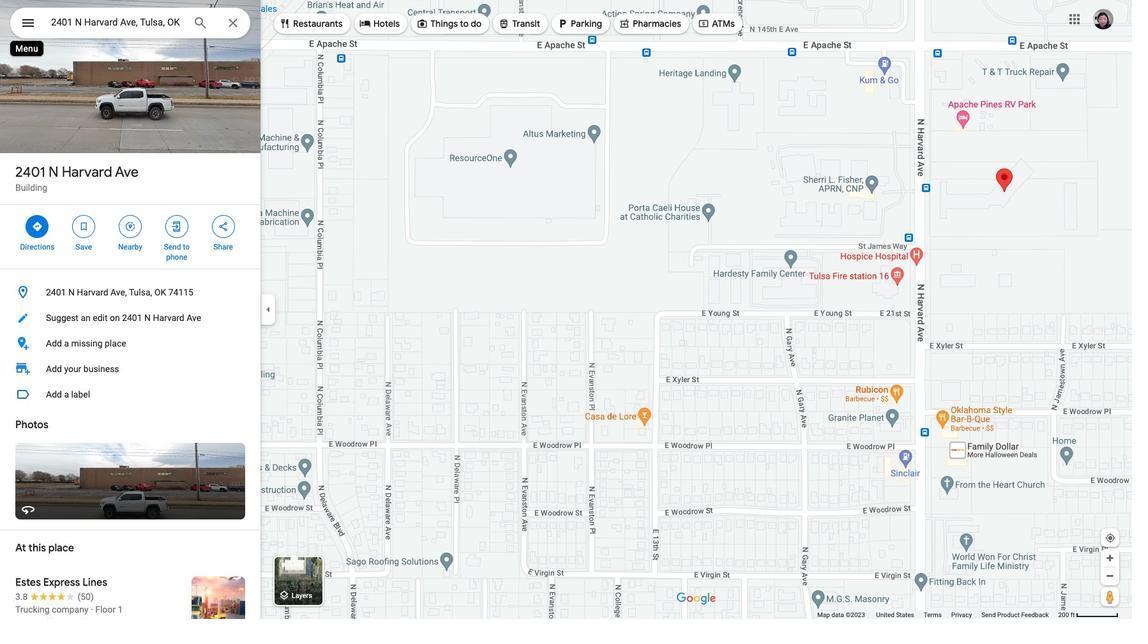 Task type: vqa. For each thing, say whether or not it's contained in the screenshot.


Task type: describe. For each thing, give the bounding box(es) containing it.

[[498, 17, 510, 31]]

place inside add a missing place button
[[105, 339, 126, 349]]

united
[[877, 612, 895, 619]]

layers
[[292, 592, 312, 601]]

product
[[998, 612, 1020, 619]]

states
[[896, 612, 915, 619]]


[[218, 220, 229, 234]]

0 horizontal spatial place
[[48, 542, 74, 555]]

3.8
[[15, 592, 28, 602]]

 search field
[[10, 8, 250, 41]]

 button
[[10, 8, 46, 41]]

phone
[[166, 253, 187, 262]]

save
[[76, 243, 92, 252]]

photos
[[15, 419, 48, 432]]

trucking company · floor 1
[[15, 605, 123, 615]]

200
[[1059, 612, 1070, 619]]

3.8 stars 50 reviews image
[[15, 591, 94, 604]]

send product feedback button
[[982, 611, 1049, 620]]


[[619, 17, 630, 31]]

estes express lines
[[15, 577, 107, 590]]

2401 n harvard ave, tulsa, ok 74115
[[46, 287, 194, 298]]

(50)
[[78, 592, 94, 602]]

2401 n harvard ave building
[[15, 164, 139, 193]]

send product feedback
[[982, 612, 1049, 619]]

directions
[[20, 243, 55, 252]]

 restaurants
[[279, 17, 343, 31]]

add a missing place
[[46, 339, 126, 349]]

add a missing place button
[[0, 331, 261, 356]]

transit
[[512, 18, 540, 29]]


[[557, 17, 569, 31]]


[[78, 220, 90, 234]]

company
[[52, 605, 89, 615]]

floor
[[95, 605, 116, 615]]

 parking
[[557, 17, 602, 31]]

n for ave
[[49, 164, 59, 181]]

a for label
[[64, 390, 69, 400]]

share
[[214, 243, 233, 252]]


[[359, 17, 371, 31]]

add your business
[[46, 364, 119, 374]]

google maps element
[[0, 0, 1133, 620]]

none field inside 2401 n harvard ave, tulsa, ok 74115 field
[[51, 15, 183, 30]]

privacy button
[[952, 611, 972, 620]]

2401 n harvard ave main content
[[0, 0, 261, 620]]

add for add a missing place
[[46, 339, 62, 349]]

show your location image
[[1105, 533, 1117, 544]]

2401 n harvard ave, tulsa, ok 74115 button
[[0, 280, 261, 305]]

show street view coverage image
[[1101, 588, 1120, 607]]

add a label
[[46, 390, 90, 400]]

map
[[818, 612, 830, 619]]

to inside send to phone
[[183, 243, 190, 252]]

n for ave,
[[68, 287, 75, 298]]

©2023
[[846, 612, 865, 619]]

an
[[81, 313, 91, 323]]

at this place
[[15, 542, 74, 555]]

data
[[832, 612, 844, 619]]

privacy
[[952, 612, 972, 619]]

your
[[64, 364, 81, 374]]

to inside  things to do
[[460, 18, 469, 29]]

estes
[[15, 577, 41, 590]]

feedback
[[1022, 612, 1049, 619]]


[[20, 14, 36, 32]]

·
[[91, 605, 93, 615]]

do
[[471, 18, 482, 29]]


[[417, 17, 428, 31]]

pharmacies
[[633, 18, 682, 29]]

lines
[[82, 577, 107, 590]]

building
[[15, 183, 47, 193]]

2401 N Harvard Ave, Tulsa, OK 74115 field
[[10, 8, 250, 38]]

200 ft
[[1059, 612, 1075, 619]]

send to phone
[[164, 243, 190, 262]]

trucking
[[15, 605, 50, 615]]



Task type: locate. For each thing, give the bounding box(es) containing it.
0 horizontal spatial n
[[49, 164, 59, 181]]


[[32, 220, 43, 234]]

None field
[[51, 15, 183, 30]]

0 vertical spatial send
[[164, 243, 181, 252]]

2401
[[15, 164, 45, 181], [46, 287, 66, 298], [122, 313, 142, 323]]

0 horizontal spatial send
[[164, 243, 181, 252]]

united states button
[[877, 611, 915, 620]]

zoom out image
[[1106, 572, 1115, 581]]

place down on
[[105, 339, 126, 349]]

2 horizontal spatial n
[[144, 313, 151, 323]]

0 vertical spatial harvard
[[62, 164, 112, 181]]


[[279, 17, 291, 31]]

0 vertical spatial a
[[64, 339, 69, 349]]

1
[[118, 605, 123, 615]]

suggest
[[46, 313, 79, 323]]

send for send to phone
[[164, 243, 181, 252]]

 atms
[[698, 17, 735, 31]]

send for send product feedback
[[982, 612, 996, 619]]

send left product
[[982, 612, 996, 619]]

 hotels
[[359, 17, 400, 31]]

2401 up suggest
[[46, 287, 66, 298]]

0 horizontal spatial 2401
[[15, 164, 45, 181]]

harvard inside 2401 n harvard ave building
[[62, 164, 112, 181]]

to left do
[[460, 18, 469, 29]]

send
[[164, 243, 181, 252], [982, 612, 996, 619]]

collapse side panel image
[[261, 303, 275, 317]]

parking
[[571, 18, 602, 29]]

ave
[[115, 164, 139, 181], [187, 313, 201, 323]]

google account: michele murakami  
(michele.murakami@adept.ai) image
[[1094, 9, 1114, 29]]

terms button
[[924, 611, 942, 620]]

add left "your"
[[46, 364, 62, 374]]

1 horizontal spatial ave
[[187, 313, 201, 323]]

3 add from the top
[[46, 390, 62, 400]]

1 horizontal spatial send
[[982, 612, 996, 619]]

1 vertical spatial n
[[68, 287, 75, 298]]

1 vertical spatial send
[[982, 612, 996, 619]]

send inside button
[[982, 612, 996, 619]]

tulsa,
[[129, 287, 152, 298]]

1 vertical spatial ave
[[187, 313, 201, 323]]

to up phone
[[183, 243, 190, 252]]

2 vertical spatial harvard
[[153, 313, 184, 323]]

 pharmacies
[[619, 17, 682, 31]]

0 vertical spatial n
[[49, 164, 59, 181]]

0 vertical spatial 2401
[[15, 164, 45, 181]]

2 vertical spatial 2401
[[122, 313, 142, 323]]

ave inside button
[[187, 313, 201, 323]]

send inside send to phone
[[164, 243, 181, 252]]

harvard up the 
[[62, 164, 112, 181]]

business
[[84, 364, 119, 374]]

united states
[[877, 612, 915, 619]]

express
[[43, 577, 80, 590]]

harvard left the ave,
[[77, 287, 108, 298]]

add
[[46, 339, 62, 349], [46, 364, 62, 374], [46, 390, 62, 400]]

add left label
[[46, 390, 62, 400]]

hotels
[[373, 18, 400, 29]]

harvard down ok
[[153, 313, 184, 323]]

1 vertical spatial 2401
[[46, 287, 66, 298]]

send up phone
[[164, 243, 181, 252]]

at
[[15, 542, 26, 555]]

1 horizontal spatial place
[[105, 339, 126, 349]]

1 vertical spatial to
[[183, 243, 190, 252]]

 transit
[[498, 17, 540, 31]]

0 vertical spatial place
[[105, 339, 126, 349]]

ave inside 2401 n harvard ave building
[[115, 164, 139, 181]]

suggest an edit on 2401 n harvard ave
[[46, 313, 201, 323]]

terms
[[924, 612, 942, 619]]

footer
[[818, 611, 1059, 620]]

1 horizontal spatial to
[[460, 18, 469, 29]]


[[171, 220, 183, 234]]

map data ©2023
[[818, 612, 867, 619]]

 things to do
[[417, 17, 482, 31]]

add down suggest
[[46, 339, 62, 349]]

suggest an edit on 2401 n harvard ave button
[[0, 305, 261, 331]]

label
[[71, 390, 90, 400]]

1 horizontal spatial 2401
[[46, 287, 66, 298]]

a left missing
[[64, 339, 69, 349]]

ave up ''
[[115, 164, 139, 181]]

200 ft button
[[1059, 612, 1119, 619]]

2401 up building
[[15, 164, 45, 181]]

actions for 2401 n harvard ave region
[[0, 205, 261, 269]]

add for add a label
[[46, 390, 62, 400]]

a for missing
[[64, 339, 69, 349]]

1 vertical spatial add
[[46, 364, 62, 374]]

edit
[[93, 313, 108, 323]]

on
[[110, 313, 120, 323]]

2 add from the top
[[46, 364, 62, 374]]

place
[[105, 339, 126, 349], [48, 542, 74, 555]]

add a label button
[[0, 382, 261, 408]]

place right this
[[48, 542, 74, 555]]

add your business link
[[0, 356, 261, 382]]

footer inside google maps element
[[818, 611, 1059, 620]]

1 add from the top
[[46, 339, 62, 349]]

things
[[431, 18, 458, 29]]

2401 for ave
[[15, 164, 45, 181]]

add for add your business
[[46, 364, 62, 374]]

0 horizontal spatial ave
[[115, 164, 139, 181]]

to
[[460, 18, 469, 29], [183, 243, 190, 252]]

74115
[[168, 287, 194, 298]]

0 vertical spatial ave
[[115, 164, 139, 181]]

ave down 74115
[[187, 313, 201, 323]]

n inside 2401 n harvard ave, tulsa, ok 74115 button
[[68, 287, 75, 298]]

2401 right on
[[122, 313, 142, 323]]

n inside suggest an edit on 2401 n harvard ave button
[[144, 313, 151, 323]]

2 vertical spatial n
[[144, 313, 151, 323]]

ft
[[1071, 612, 1075, 619]]

zoom in image
[[1106, 554, 1115, 563]]

2 a from the top
[[64, 390, 69, 400]]

1 vertical spatial place
[[48, 542, 74, 555]]

footer containing map data ©2023
[[818, 611, 1059, 620]]

0 horizontal spatial to
[[183, 243, 190, 252]]

2 horizontal spatial 2401
[[122, 313, 142, 323]]

1 horizontal spatial n
[[68, 287, 75, 298]]

restaurants
[[293, 18, 343, 29]]


[[698, 17, 710, 31]]

0 vertical spatial to
[[460, 18, 469, 29]]

missing
[[71, 339, 103, 349]]

n
[[49, 164, 59, 181], [68, 287, 75, 298], [144, 313, 151, 323]]

a left label
[[64, 390, 69, 400]]

ave,
[[111, 287, 127, 298]]

2401 for ave,
[[46, 287, 66, 298]]

harvard for ave,
[[77, 287, 108, 298]]

2401 inside 2401 n harvard ave building
[[15, 164, 45, 181]]

0 vertical spatial add
[[46, 339, 62, 349]]

atms
[[712, 18, 735, 29]]


[[125, 220, 136, 234]]

n inside 2401 n harvard ave building
[[49, 164, 59, 181]]

2 vertical spatial add
[[46, 390, 62, 400]]

a
[[64, 339, 69, 349], [64, 390, 69, 400]]

1 vertical spatial a
[[64, 390, 69, 400]]

nearby
[[118, 243, 142, 252]]

this
[[28, 542, 46, 555]]

harvard for ave
[[62, 164, 112, 181]]

ok
[[154, 287, 166, 298]]

1 vertical spatial harvard
[[77, 287, 108, 298]]

1 a from the top
[[64, 339, 69, 349]]



